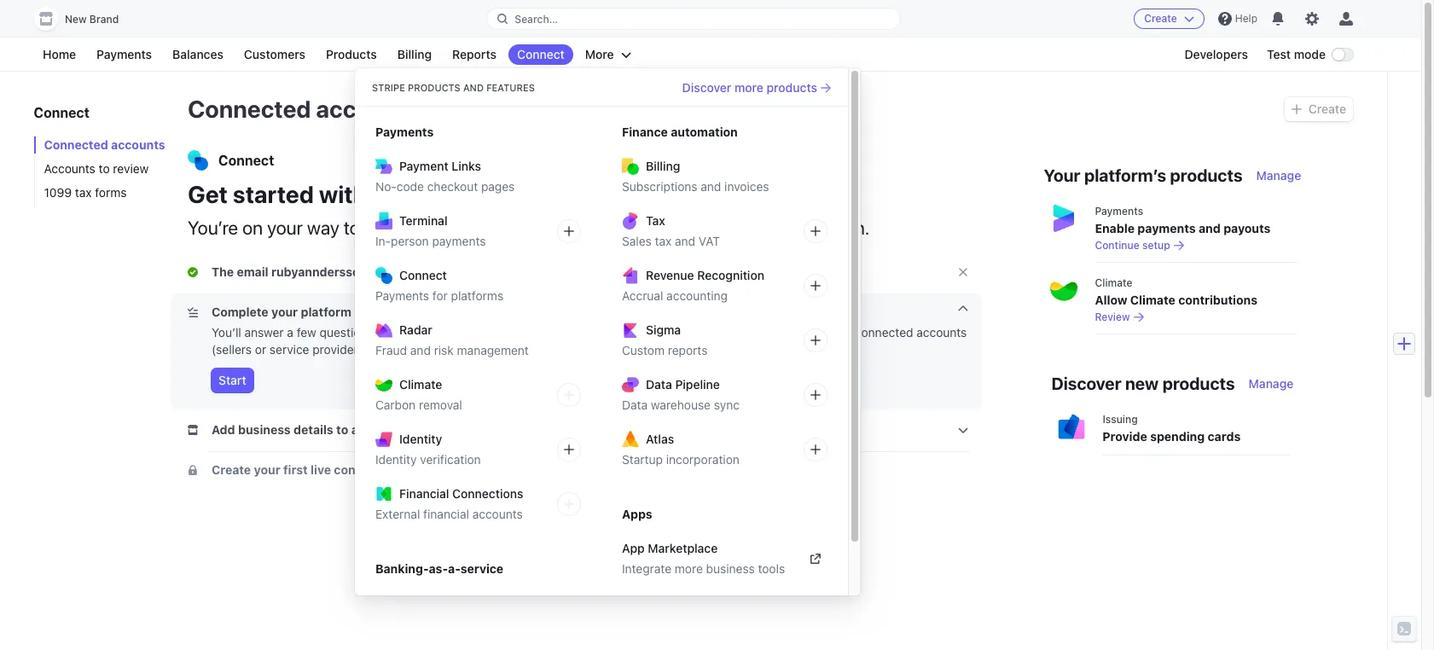 Task type: locate. For each thing, give the bounding box(es) containing it.
2 vertical spatial climate
[[399, 377, 442, 392]]

tools
[[758, 561, 785, 576]]

0 horizontal spatial create button
[[1134, 9, 1205, 29]]

account up financial
[[399, 463, 447, 477]]

0 vertical spatial tax
[[75, 185, 92, 200]]

billing up stripe
[[397, 47, 432, 61]]

service down the a
[[270, 342, 309, 357]]

accounts inside 'link'
[[112, 137, 166, 152]]

to left help
[[567, 325, 578, 340]]

0 vertical spatial manage
[[1257, 168, 1302, 183]]

0 horizontal spatial create
[[212, 463, 251, 477]]

identity for identity verification
[[375, 452, 417, 467]]

financial
[[399, 486, 449, 501]]

discover
[[682, 80, 732, 94], [1052, 374, 1122, 393]]

more up automation
[[735, 80, 764, 94]]

payments up is
[[432, 234, 486, 248]]

products up stripe
[[326, 47, 377, 61]]

0 horizontal spatial payments
[[432, 234, 486, 248]]

1 vertical spatial more
[[675, 561, 703, 576]]

identity up the identity verification
[[399, 432, 442, 446]]

no-
[[375, 179, 397, 194]]

1 vertical spatial connected accounts
[[44, 137, 166, 152]]

connected down customers link
[[188, 95, 311, 123]]

create up developers link
[[1145, 12, 1177, 25]]

connect up payments for platforms
[[399, 268, 447, 282]]

1 vertical spatial manage link
[[1249, 375, 1294, 393]]

reports
[[668, 343, 708, 358]]

platform up fraud and risk management on the bottom of the page
[[433, 325, 479, 340]]

1 horizontal spatial more
[[735, 80, 764, 94]]

get started with connect you're on your way to going live. follow the steps below to complete your integration.
[[188, 180, 870, 239]]

for right the requirements
[[809, 325, 824, 340]]

Search… search field
[[488, 8, 900, 29]]

1 vertical spatial create button
[[1285, 97, 1353, 121]]

1 vertical spatial connected
[[44, 137, 109, 152]]

0 horizontal spatial billing
[[397, 47, 432, 61]]

0 vertical spatial connected
[[855, 325, 914, 340]]

and up continue setup link
[[1199, 221, 1221, 236]]

discover more products link
[[682, 79, 831, 96]]

payment links
[[399, 159, 481, 173]]

platform up few on the left
[[301, 305, 352, 319]]

enable
[[1095, 221, 1135, 236]]

1 horizontal spatial products
[[408, 82, 461, 93]]

0 horizontal spatial discover
[[682, 80, 732, 94]]

integrate
[[622, 561, 672, 576]]

manage link
[[1257, 167, 1302, 184], [1249, 375, 1294, 393]]

data up "warehouse"
[[646, 377, 672, 392]]

svg image
[[188, 267, 198, 277], [188, 307, 198, 318], [188, 425, 198, 435], [188, 465, 198, 475]]

0 horizontal spatial service
[[270, 342, 309, 357]]

connect up "terminal"
[[372, 180, 468, 208]]

manage for discover new products
[[1249, 376, 1294, 391]]

create button
[[1134, 9, 1205, 29], [1285, 97, 1353, 121]]

you're
[[188, 217, 238, 239]]

help
[[1236, 12, 1258, 25]]

accounting
[[667, 288, 728, 303]]

1 vertical spatial manage
[[1249, 376, 1294, 391]]

data
[[646, 377, 672, 392], [622, 398, 648, 412]]

connected up accounts
[[44, 137, 109, 152]]

way
[[307, 217, 340, 239]]

banking-
[[375, 561, 429, 576]]

data for data warehouse sync
[[622, 398, 648, 412]]

2 svg image from the top
[[188, 307, 198, 318]]

tax for sales
[[655, 234, 672, 248]]

providers).
[[313, 342, 372, 357]]

connected accounts link
[[34, 137, 171, 154]]

1 horizontal spatial create button
[[1285, 97, 1353, 121]]

app
[[622, 541, 645, 556]]

0 vertical spatial account
[[431, 422, 479, 437]]

products
[[326, 47, 377, 61], [408, 82, 461, 93]]

climate for climate allow climate contributions
[[1095, 276, 1133, 289]]

0 vertical spatial connected accounts
[[188, 95, 420, 123]]

1 vertical spatial data
[[622, 398, 648, 412]]

payment
[[399, 159, 449, 173]]

1 vertical spatial create
[[1309, 102, 1347, 116]]

manage link for your platform's products
[[1257, 167, 1302, 184]]

the right about
[[412, 325, 429, 340]]

products
[[767, 80, 817, 94], [1170, 166, 1243, 185], [1163, 374, 1235, 393]]

0 vertical spatial the
[[506, 217, 532, 239]]

a
[[287, 325, 294, 340]]

1 vertical spatial tax
[[655, 234, 672, 248]]

developers
[[1185, 47, 1248, 61]]

create right svg icon
[[1309, 102, 1347, 116]]

data up atlas
[[622, 398, 648, 412]]

your up the a
[[271, 305, 298, 319]]

connected accounts up 'accounts to review' link
[[44, 137, 166, 152]]

business inside app marketplace integrate more business tools
[[706, 561, 755, 576]]

revenue
[[646, 268, 694, 282]]

payments inside payments enable payments and payouts
[[1138, 221, 1196, 236]]

account down removal
[[431, 422, 479, 437]]

building
[[520, 325, 563, 340]]

issuing
[[1103, 413, 1138, 426]]

1 vertical spatial the
[[412, 325, 429, 340]]

identity down activate
[[375, 452, 417, 467]]

1 horizontal spatial tax
[[655, 234, 672, 248]]

1 vertical spatial products
[[1170, 166, 1243, 185]]

tax right 1099
[[75, 185, 92, 200]]

1 vertical spatial for
[[809, 325, 824, 340]]

climate for climate
[[399, 377, 442, 392]]

as-
[[429, 561, 448, 576]]

your right the requirements
[[827, 325, 852, 340]]

business right add
[[238, 422, 291, 437]]

business
[[238, 422, 291, 437], [706, 561, 755, 576]]

requirements
[[733, 325, 806, 340]]

balances
[[172, 47, 224, 61]]

connected inside 'link'
[[44, 137, 109, 152]]

1 vertical spatial identity
[[375, 452, 417, 467]]

payments up profile at left top
[[375, 288, 429, 303]]

and left invoices
[[701, 179, 721, 194]]

connected accounts down customers link
[[188, 95, 420, 123]]

svg image for create your first live connected account
[[188, 465, 198, 475]]

email
[[237, 265, 268, 279]]

carbon
[[375, 398, 416, 412]]

with
[[319, 180, 367, 208]]

0 vertical spatial create
[[1145, 12, 1177, 25]]

discover inside the discover more products link
[[682, 80, 732, 94]]

in-person payments
[[375, 234, 486, 248]]

discover up automation
[[682, 80, 732, 94]]

0 vertical spatial climate
[[1095, 276, 1133, 289]]

accounts to review
[[44, 161, 149, 176]]

0 horizontal spatial connected accounts
[[44, 137, 166, 152]]

1 horizontal spatial business
[[706, 561, 755, 576]]

create button down mode
[[1285, 97, 1353, 121]]

climate up allow
[[1095, 276, 1133, 289]]

payments up setup
[[1138, 221, 1196, 236]]

reports link
[[444, 44, 505, 65]]

climate allow climate contributions
[[1095, 276, 1258, 307]]

connect link
[[509, 44, 573, 65]]

3 svg image from the top
[[188, 425, 198, 435]]

home link
[[34, 44, 85, 65]]

the inside get started with connect you're on your way to going live. follow the steps below to complete your integration.
[[506, 217, 532, 239]]

accrual
[[622, 288, 663, 303]]

recognition
[[697, 268, 765, 282]]

for down is
[[433, 288, 448, 303]]

svg image
[[1292, 104, 1302, 114]]

removal
[[419, 398, 462, 412]]

1 horizontal spatial discover
[[1052, 374, 1122, 393]]

Search… text field
[[488, 8, 900, 29]]

vat
[[699, 234, 720, 248]]

climate up carbon removal in the left bottom of the page
[[399, 377, 442, 392]]

a-
[[448, 561, 461, 576]]

svg image inside the add business details to activate your account dropdown button
[[188, 425, 198, 435]]

1 vertical spatial business
[[706, 561, 755, 576]]

0 vertical spatial service
[[270, 342, 309, 357]]

tax
[[75, 185, 92, 200], [655, 234, 672, 248]]

tax down tax
[[655, 234, 672, 248]]

payouts
[[1224, 221, 1271, 236]]

0 horizontal spatial connected
[[334, 463, 396, 477]]

1 horizontal spatial payments
[[1138, 221, 1196, 236]]

svg image inside complete your platform profile dropdown button
[[188, 307, 198, 318]]

connect up started
[[218, 153, 274, 168]]

connected
[[188, 95, 311, 123], [44, 137, 109, 152]]

your
[[1044, 166, 1081, 185]]

startup incorporation
[[622, 452, 740, 467]]

connected
[[855, 325, 914, 340], [334, 463, 396, 477]]

2 vertical spatial products
[[1163, 374, 1235, 393]]

0 vertical spatial platform
[[301, 305, 352, 319]]

discover for discover new products
[[1052, 374, 1122, 393]]

review link
[[1095, 311, 1298, 324]]

0 horizontal spatial connected
[[44, 137, 109, 152]]

1 svg image from the top
[[188, 267, 198, 277]]

4 svg image from the top
[[188, 465, 198, 475]]

sales
[[622, 234, 652, 248]]

manage link for discover new products
[[1249, 375, 1294, 393]]

incorporation
[[666, 452, 740, 467]]

create down add
[[212, 463, 251, 477]]

connect down search…
[[517, 47, 565, 61]]

0 horizontal spatial more
[[675, 561, 703, 576]]

tax for 1099
[[75, 185, 92, 200]]

create button up developers
[[1134, 9, 1205, 29]]

risk
[[434, 343, 454, 358]]

0 vertical spatial billing
[[397, 47, 432, 61]]

get
[[188, 180, 228, 208]]

0 vertical spatial for
[[433, 288, 448, 303]]

climate right allow
[[1131, 293, 1176, 307]]

you're
[[482, 325, 516, 340]]

billing up 'subscriptions'
[[646, 159, 680, 173]]

more
[[735, 80, 764, 94], [675, 561, 703, 576]]

service inside the you'll answer a few questions about the platform you're building to help determine onboarding requirements for your connected accounts (sellers or service providers).
[[270, 342, 309, 357]]

your down invoices
[[738, 217, 774, 239]]

1 horizontal spatial billing
[[646, 159, 680, 173]]

1 horizontal spatial the
[[506, 217, 532, 239]]

issuing provide spending cards
[[1103, 413, 1241, 444]]

discover up issuing
[[1052, 374, 1122, 393]]

customers link
[[235, 44, 314, 65]]

0 horizontal spatial products
[[326, 47, 377, 61]]

1 vertical spatial service
[[461, 561, 504, 576]]

for inside the you'll answer a few questions about the platform you're building to help determine onboarding requirements for your connected accounts (sellers or service providers).
[[809, 325, 824, 340]]

1 horizontal spatial for
[[809, 325, 824, 340]]

1 vertical spatial platform
[[433, 325, 479, 340]]

data pipeline
[[646, 377, 720, 392]]

0 horizontal spatial platform
[[301, 305, 352, 319]]

connect
[[517, 47, 565, 61], [34, 105, 90, 120], [218, 153, 274, 168], [372, 180, 468, 208], [399, 268, 447, 282]]

data for data pipeline
[[646, 377, 672, 392]]

banking-as-a-service
[[375, 561, 504, 576]]

1 vertical spatial discover
[[1052, 374, 1122, 393]]

your right on
[[267, 217, 303, 239]]

0 horizontal spatial the
[[412, 325, 429, 340]]

0 horizontal spatial tax
[[75, 185, 92, 200]]

0 horizontal spatial business
[[238, 422, 291, 437]]

cards
[[1208, 429, 1241, 444]]

and down reports link
[[463, 82, 484, 93]]

0 vertical spatial manage link
[[1257, 167, 1302, 184]]

1 vertical spatial products
[[408, 82, 461, 93]]

1 horizontal spatial platform
[[433, 325, 479, 340]]

0 vertical spatial discover
[[682, 80, 732, 94]]

0 vertical spatial identity
[[399, 432, 442, 446]]

business left tools
[[706, 561, 755, 576]]

app marketplace integrate more business tools
[[622, 541, 785, 576]]

the left steps
[[506, 217, 532, 239]]

0 vertical spatial data
[[646, 377, 672, 392]]

more down the marketplace
[[675, 561, 703, 576]]

verification
[[420, 452, 481, 467]]

1 horizontal spatial connected accounts
[[188, 95, 420, 123]]

your
[[267, 217, 303, 239], [738, 217, 774, 239], [271, 305, 298, 319], [827, 325, 852, 340], [402, 422, 428, 437], [254, 463, 280, 477]]

0 vertical spatial products
[[326, 47, 377, 61]]

0 vertical spatial more
[[735, 80, 764, 94]]

brand
[[89, 13, 119, 26]]

the
[[506, 217, 532, 239], [412, 325, 429, 340]]

svg image for complete your platform profile
[[188, 307, 198, 318]]

no-code checkout pages
[[375, 179, 515, 194]]

identity for identity
[[399, 432, 442, 446]]

home
[[43, 47, 76, 61]]

0 vertical spatial business
[[238, 422, 291, 437]]

payments
[[1138, 221, 1196, 236], [432, 234, 486, 248]]

payments up enable
[[1095, 205, 1144, 218]]

(sellers
[[212, 342, 252, 357]]

products down billing link in the top of the page
[[408, 82, 461, 93]]

svg image for the email rubyanndersson@gmail.com is verified
[[188, 267, 198, 277]]

accounts inside the you'll answer a few questions about the platform you're building to help determine onboarding requirements for your connected accounts (sellers or service providers).
[[917, 325, 967, 340]]

to right details
[[336, 422, 348, 437]]

1 horizontal spatial connected
[[855, 325, 914, 340]]

1 horizontal spatial create
[[1145, 12, 1177, 25]]

0 vertical spatial products
[[767, 80, 817, 94]]

1 horizontal spatial connected
[[188, 95, 311, 123]]

products for your platform's products
[[1170, 166, 1243, 185]]

help button
[[1212, 5, 1265, 32]]

service right 'as-'
[[461, 561, 504, 576]]

connect up connected accounts 'link' on the top left of the page
[[34, 105, 90, 120]]



Task type: describe. For each thing, give the bounding box(es) containing it.
your inside the you'll answer a few questions about the platform you're building to help determine onboarding requirements for your connected accounts (sellers or service providers).
[[827, 325, 852, 340]]

finance automation
[[622, 125, 738, 139]]

payments for enable
[[1138, 221, 1196, 236]]

add
[[212, 422, 235, 437]]

discover more products
[[682, 80, 817, 94]]

more
[[585, 47, 614, 61]]

sync
[[714, 398, 740, 412]]

continue setup link
[[1095, 239, 1298, 253]]

marketplace
[[648, 541, 718, 556]]

products for discover new products
[[1163, 374, 1235, 393]]

connect inside connect link
[[517, 47, 565, 61]]

more button
[[577, 44, 640, 65]]

add business details to activate your account
[[212, 422, 479, 437]]

0 vertical spatial connected
[[188, 95, 311, 123]]

you'll
[[212, 325, 241, 340]]

answer
[[245, 325, 284, 340]]

balances link
[[164, 44, 232, 65]]

and left vat
[[675, 234, 696, 248]]

determine
[[608, 325, 664, 340]]

test mode
[[1267, 47, 1326, 61]]

to right the below
[[638, 217, 654, 239]]

allow
[[1095, 293, 1128, 307]]

platform's
[[1084, 166, 1167, 185]]

billing link
[[389, 44, 440, 65]]

and down radar
[[410, 343, 431, 358]]

terminal
[[399, 213, 448, 228]]

atlas
[[646, 432, 674, 446]]

live.
[[414, 217, 445, 239]]

2 vertical spatial create
[[212, 463, 251, 477]]

first
[[283, 463, 308, 477]]

started
[[233, 180, 314, 208]]

details
[[294, 422, 333, 437]]

discover for discover more products
[[682, 80, 732, 94]]

provide
[[1103, 429, 1148, 444]]

about
[[377, 325, 408, 340]]

discover new products
[[1052, 374, 1235, 393]]

1 horizontal spatial service
[[461, 561, 504, 576]]

new
[[1126, 374, 1159, 393]]

payments down brand
[[96, 47, 152, 61]]

complete your platform profile button
[[188, 304, 396, 321]]

integration.
[[778, 217, 870, 239]]

external
[[375, 507, 420, 521]]

payments up payment
[[375, 125, 434, 139]]

1 vertical spatial climate
[[1131, 293, 1176, 307]]

fraud
[[375, 343, 407, 358]]

payments inside payments enable payments and payouts
[[1095, 205, 1144, 218]]

connect inside get started with connect you're on your way to going live. follow the steps below to complete your integration.
[[372, 180, 468, 208]]

review
[[113, 161, 149, 176]]

business inside dropdown button
[[238, 422, 291, 437]]

1099 tax forms
[[44, 185, 127, 200]]

to inside the you'll answer a few questions about the platform you're building to help determine onboarding requirements for your connected accounts (sellers or service providers).
[[567, 325, 578, 340]]

1 vertical spatial account
[[399, 463, 447, 477]]

contributions
[[1179, 293, 1258, 307]]

platform inside dropdown button
[[301, 305, 352, 319]]

svg image for add business details to activate your account
[[188, 425, 198, 435]]

or
[[255, 342, 266, 357]]

and inside payments enable payments and payouts
[[1199, 221, 1221, 236]]

apps
[[622, 507, 653, 521]]

warehouse
[[651, 398, 711, 412]]

subscriptions
[[622, 179, 698, 194]]

more inside app marketplace integrate more business tools
[[675, 561, 703, 576]]

tax
[[646, 213, 665, 228]]

links
[[452, 159, 481, 173]]

is
[[442, 265, 452, 279]]

invoices
[[725, 179, 769, 194]]

your left first
[[254, 463, 280, 477]]

products for discover more products
[[767, 80, 817, 94]]

new brand
[[65, 13, 119, 26]]

complete your platform profile
[[212, 305, 393, 319]]

start
[[218, 373, 246, 387]]

the inside the you'll answer a few questions about the platform you're building to help determine onboarding requirements for your connected accounts (sellers or service providers).
[[412, 325, 429, 340]]

carbon removal
[[375, 398, 462, 412]]

products link
[[317, 44, 385, 65]]

to right 'way'
[[344, 217, 360, 239]]

setup
[[1143, 239, 1170, 252]]

activate
[[351, 422, 399, 437]]

stripe products and features
[[372, 82, 535, 93]]

0 vertical spatial create button
[[1134, 9, 1205, 29]]

connected accounts inside 'link'
[[44, 137, 166, 152]]

live
[[311, 463, 331, 477]]

subscriptions and invoices
[[622, 179, 769, 194]]

accrual accounting
[[622, 288, 728, 303]]

required
[[457, 463, 501, 476]]

connections
[[452, 486, 523, 501]]

below
[[585, 217, 634, 239]]

revenue recognition
[[646, 268, 765, 282]]

onboarding
[[667, 325, 730, 340]]

management
[[457, 343, 529, 358]]

sigma
[[646, 323, 681, 337]]

developers link
[[1176, 44, 1257, 65]]

pages
[[481, 179, 515, 194]]

create your first live connected account
[[212, 463, 447, 477]]

features
[[486, 82, 535, 93]]

add business details to activate your account button
[[188, 422, 482, 439]]

1099 tax forms link
[[34, 184, 171, 201]]

2 horizontal spatial create
[[1309, 102, 1347, 116]]

payments link
[[88, 44, 160, 65]]

account inside dropdown button
[[431, 422, 479, 437]]

accounts
[[44, 161, 96, 176]]

sales tax and vat
[[622, 234, 720, 248]]

platform inside the you'll answer a few questions about the platform you're building to help determine onboarding requirements for your connected accounts (sellers or service providers).
[[433, 325, 479, 340]]

rubyanndersson@gmail.com
[[271, 265, 439, 279]]

external financial accounts
[[375, 507, 523, 521]]

verified
[[455, 265, 500, 279]]

your down carbon removal in the left bottom of the page
[[402, 422, 428, 437]]

on
[[242, 217, 263, 239]]

0 horizontal spatial for
[[433, 288, 448, 303]]

connected inside the you'll answer a few questions about the platform you're building to help determine onboarding requirements for your connected accounts (sellers or service providers).
[[855, 325, 914, 340]]

1 vertical spatial billing
[[646, 159, 680, 173]]

to down connected accounts 'link' on the top left of the page
[[99, 161, 110, 176]]

fraud and risk management
[[375, 343, 529, 358]]

payments for person
[[432, 234, 486, 248]]

new brand button
[[34, 7, 136, 31]]

stripe
[[372, 82, 405, 93]]

person
[[391, 234, 429, 248]]

custom
[[622, 343, 665, 358]]

follow
[[450, 217, 502, 239]]

to inside dropdown button
[[336, 422, 348, 437]]

1 vertical spatial connected
[[334, 463, 396, 477]]

manage for your platform's products
[[1257, 168, 1302, 183]]



Task type: vqa. For each thing, say whether or not it's contained in the screenshot.
help
yes



